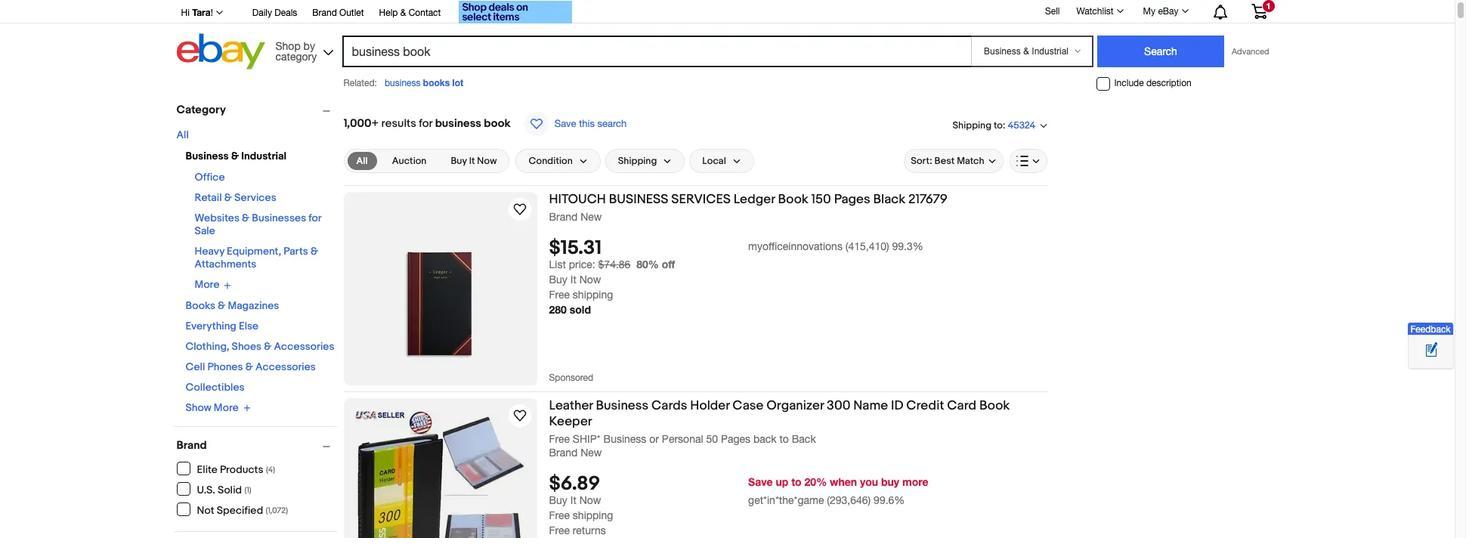 Task type: vqa. For each thing, say whether or not it's contained in the screenshot.
the Name
yes



Task type: locate. For each thing, give the bounding box(es) containing it.
pages
[[834, 192, 871, 207], [721, 433, 751, 445]]

1 new from the top
[[581, 211, 602, 223]]

buy it now
[[451, 155, 497, 167]]

now down price:
[[580, 274, 601, 286]]

up
[[776, 476, 789, 489]]

shipping
[[573, 289, 613, 301], [573, 510, 613, 522]]

1 horizontal spatial all link
[[347, 152, 377, 170]]

1 horizontal spatial book
[[980, 398, 1010, 414]]

for inside office retail & services websites & businesses for sale heavy equipment, parts & attachments
[[309, 212, 321, 225]]

accessories down clothing, shoes & accessories link
[[255, 360, 316, 373]]

book inside leather business cards holder case organizer 300 name id credit card book keeper free ship*  business or personal 50 pages back to back brand new
[[980, 398, 1010, 414]]

hi tara !
[[181, 7, 213, 18]]

0 horizontal spatial save
[[555, 118, 577, 129]]

brand outlet
[[312, 8, 364, 18]]

& right retail
[[224, 191, 232, 204]]

book left 150
[[778, 192, 809, 207]]

websites & businesses for sale link
[[195, 212, 321, 237]]

1 vertical spatial business
[[596, 398, 649, 414]]

save inside button
[[555, 118, 577, 129]]

hitouch business services ledger book 150 pages black 217679 heading
[[549, 192, 948, 207]]

free up 280
[[549, 289, 570, 301]]

buy for $6.89
[[549, 495, 568, 507]]

buy inside save up to 20% when you buy more buy it now
[[549, 495, 568, 507]]

1 vertical spatial shipping
[[618, 155, 657, 167]]

it down 1,000 + results for business book
[[469, 155, 475, 167]]

0 vertical spatial business
[[385, 78, 421, 88]]

1 horizontal spatial to
[[792, 476, 802, 489]]

2 vertical spatial now
[[580, 495, 601, 507]]

1 horizontal spatial shipping
[[953, 119, 992, 131]]

save for this
[[555, 118, 577, 129]]

listing options selector. list view selected. image
[[1016, 155, 1041, 167]]

2 free from the top
[[549, 433, 570, 445]]

all down "category"
[[177, 129, 189, 141]]

business up 'office'
[[186, 150, 229, 163]]

advanced
[[1232, 47, 1270, 56]]

2 new from the top
[[581, 447, 602, 459]]

my
[[1144, 6, 1156, 17]]

& right the parts on the top of page
[[311, 245, 318, 258]]

my ebay link
[[1135, 2, 1196, 20]]

for right businesses
[[309, 212, 321, 225]]

0 vertical spatial business
[[186, 150, 229, 163]]

shipping for shipping to : 45324
[[953, 119, 992, 131]]

0 horizontal spatial to
[[780, 433, 789, 445]]

watch hitouch business services ledger book 150 pages black 217679 image
[[511, 200, 529, 218]]

0 horizontal spatial all
[[177, 129, 189, 141]]

now inside myofficeinnovations (415,410) 99.3% list price: $74.86 80% off buy it now free shipping 280 sold
[[580, 274, 601, 286]]

business inside related: business books lot
[[385, 78, 421, 88]]

feedback
[[1411, 324, 1451, 335]]

0 vertical spatial to
[[994, 119, 1003, 131]]

u.s. solid (1)
[[197, 483, 252, 496]]

brand down ship*
[[549, 447, 578, 459]]

services
[[672, 192, 731, 207]]

$6.89
[[549, 473, 600, 496]]

1 vertical spatial now
[[580, 274, 601, 286]]

collectibles
[[186, 381, 245, 394]]

category button
[[177, 103, 337, 117]]

1 horizontal spatial all
[[356, 155, 368, 167]]

now for $15.31
[[580, 274, 601, 286]]

main content
[[344, 96, 1047, 538]]

more button
[[195, 278, 232, 291]]

0 vertical spatial shipping
[[953, 119, 992, 131]]

1 free from the top
[[549, 289, 570, 301]]

1 vertical spatial buy
[[549, 274, 568, 286]]

& right help
[[401, 8, 406, 18]]

1 vertical spatial new
[[581, 447, 602, 459]]

2 horizontal spatial to
[[994, 119, 1003, 131]]

new inside "hitouch business services ledger book 150 pages black 217679 brand new"
[[581, 211, 602, 223]]

all inside all link
[[356, 155, 368, 167]]

0 vertical spatial it
[[469, 155, 475, 167]]

accessories up cell phones & accessories link
[[274, 340, 334, 353]]

free inside myofficeinnovations (415,410) 99.3% list price: $74.86 80% off buy it now free shipping 280 sold
[[549, 289, 570, 301]]

1
[[1267, 2, 1271, 11]]

business left cards
[[596, 398, 649, 414]]

include description
[[1115, 78, 1192, 89]]

pages right 150
[[834, 192, 871, 207]]

lot
[[452, 77, 464, 88]]

local
[[703, 155, 726, 167]]

description
[[1147, 78, 1192, 89]]

auction link
[[383, 152, 436, 170]]

brand down hitouch
[[549, 211, 578, 223]]

1,000 + results for business book
[[344, 116, 511, 131]]

0 vertical spatial pages
[[834, 192, 871, 207]]

industrial
[[241, 150, 287, 163]]

business left books
[[385, 78, 421, 88]]

leather business cards holder case organizer 300 name id credit card book keeper free ship*  business or personal 50 pages back to back brand new
[[549, 398, 1010, 459]]

& right shoes
[[264, 340, 272, 353]]

shipping inside shipping to : 45324
[[953, 119, 992, 131]]

&
[[401, 8, 406, 18], [231, 150, 239, 163], [224, 191, 232, 204], [242, 212, 250, 225], [311, 245, 318, 258], [218, 299, 226, 312], [264, 340, 272, 353], [245, 360, 253, 373]]

shipping button
[[605, 149, 685, 173]]

sort: best match
[[911, 155, 985, 167]]

ebay
[[1158, 6, 1179, 17]]

best
[[935, 155, 955, 167]]

3 free from the top
[[549, 510, 570, 522]]

retail & services link
[[195, 191, 277, 204]]

save this search button
[[520, 111, 631, 137]]

save left this
[[555, 118, 577, 129]]

related:
[[344, 78, 377, 88]]

0 horizontal spatial all link
[[177, 129, 189, 141]]

it inside myofficeinnovations (415,410) 99.3% list price: $74.86 80% off buy it now free shipping 280 sold
[[571, 274, 577, 286]]

& down shoes
[[245, 360, 253, 373]]

business
[[186, 150, 229, 163], [596, 398, 649, 414], [604, 433, 647, 445]]

book
[[778, 192, 809, 207], [980, 398, 1010, 414]]

0 vertical spatial book
[[778, 192, 809, 207]]

None submit
[[1098, 36, 1225, 67]]

free down the $6.89
[[549, 510, 570, 522]]

now up returns
[[580, 495, 601, 507]]

save left up
[[749, 476, 773, 489]]

myofficeinnovations
[[749, 241, 843, 253]]

1 vertical spatial pages
[[721, 433, 751, 445]]

2 vertical spatial buy
[[549, 495, 568, 507]]

to right back
[[780, 433, 789, 445]]

to right up
[[792, 476, 802, 489]]

0 vertical spatial for
[[419, 116, 433, 131]]

1 horizontal spatial business
[[435, 116, 482, 131]]

free down keeper
[[549, 433, 570, 445]]

shipping inside myofficeinnovations (415,410) 99.3% list price: $74.86 80% off buy it now free shipping 280 sold
[[573, 289, 613, 301]]

it inside save up to 20% when you buy more buy it now
[[571, 495, 577, 507]]

now
[[477, 155, 497, 167], [580, 274, 601, 286], [580, 495, 601, 507]]

save for up
[[749, 476, 773, 489]]

0 horizontal spatial business
[[385, 78, 421, 88]]

All selected text field
[[356, 154, 368, 168]]

it down price:
[[571, 274, 577, 286]]

1 shipping from the top
[[573, 289, 613, 301]]

now inside save up to 20% when you buy more buy it now
[[580, 495, 601, 507]]

1 vertical spatial for
[[309, 212, 321, 225]]

0 vertical spatial now
[[477, 155, 497, 167]]

show more button
[[186, 401, 251, 414]]

brand left outlet
[[312, 8, 337, 18]]

shipping up returns
[[573, 510, 613, 522]]

leather business cards holder case organizer 300 name id credit card book keeper image
[[355, 410, 525, 538]]

tara
[[192, 7, 211, 18]]

buy inside myofficeinnovations (415,410) 99.3% list price: $74.86 80% off buy it now free shipping 280 sold
[[549, 274, 568, 286]]

business left or at the bottom left of the page
[[604, 433, 647, 445]]

it
[[469, 155, 475, 167], [571, 274, 577, 286], [571, 495, 577, 507]]

my ebay
[[1144, 6, 1179, 17]]

1 vertical spatial book
[[980, 398, 1010, 414]]

shipping up the business
[[618, 155, 657, 167]]

1 vertical spatial accessories
[[255, 360, 316, 373]]

shipping inside dropdown button
[[618, 155, 657, 167]]

attachments
[[195, 258, 257, 271]]

main content containing $15.31
[[344, 96, 1047, 538]]

new down ship*
[[581, 447, 602, 459]]

free left returns
[[549, 525, 570, 537]]

office
[[195, 171, 225, 184]]

0 vertical spatial accessories
[[274, 340, 334, 353]]

help & contact
[[379, 8, 441, 18]]

shipping left :
[[953, 119, 992, 131]]

0 vertical spatial save
[[555, 118, 577, 129]]

0 vertical spatial shipping
[[573, 289, 613, 301]]

personal
[[662, 433, 704, 445]]

to left "45324"
[[994, 119, 1003, 131]]

1 horizontal spatial save
[[749, 476, 773, 489]]

150
[[812, 192, 831, 207]]

shipping up the sold
[[573, 289, 613, 301]]

1 vertical spatial save
[[749, 476, 773, 489]]

sort: best match button
[[904, 149, 1004, 173]]

1 vertical spatial business
[[435, 116, 482, 131]]

45324
[[1008, 120, 1036, 132]]

all link down "category"
[[177, 129, 189, 141]]

300
[[827, 398, 851, 414]]

new down hitouch
[[581, 211, 602, 223]]

shipping for shipping
[[618, 155, 657, 167]]

cell phones & accessories link
[[186, 360, 316, 373]]

business
[[385, 78, 421, 88], [435, 116, 482, 131]]

0 vertical spatial more
[[195, 278, 220, 291]]

it up returns
[[571, 495, 577, 507]]

!
[[211, 8, 213, 18]]

0 vertical spatial new
[[581, 211, 602, 223]]

0 horizontal spatial shipping
[[618, 155, 657, 167]]

1 horizontal spatial pages
[[834, 192, 871, 207]]

black
[[874, 192, 906, 207]]

buy
[[451, 155, 467, 167], [549, 274, 568, 286], [549, 495, 568, 507]]

shop by category
[[276, 40, 317, 62]]

0 horizontal spatial for
[[309, 212, 321, 225]]

all down 1,000
[[356, 155, 368, 167]]

pages right 50
[[721, 433, 751, 445]]

0 vertical spatial all link
[[177, 129, 189, 141]]

credit
[[907, 398, 945, 414]]

0 horizontal spatial book
[[778, 192, 809, 207]]

2 vertical spatial to
[[792, 476, 802, 489]]

clothing, shoes & accessories link
[[186, 340, 334, 353]]

shipping
[[953, 119, 992, 131], [618, 155, 657, 167]]

2 shipping from the top
[[573, 510, 613, 522]]

all link down 1,000
[[347, 152, 377, 170]]

1 vertical spatial all
[[356, 155, 368, 167]]

case
[[733, 398, 764, 414]]

2 vertical spatial it
[[571, 495, 577, 507]]

or
[[650, 433, 659, 445]]

by
[[304, 40, 315, 52]]

for right results
[[419, 116, 433, 131]]

more up books
[[195, 278, 220, 291]]

save inside save up to 20% when you buy more buy it now
[[749, 476, 773, 489]]

include
[[1115, 78, 1144, 89]]

0 horizontal spatial pages
[[721, 433, 751, 445]]

2 vertical spatial business
[[604, 433, 647, 445]]

hitouch business services ledger book 150 pages black 217679 image
[[355, 204, 525, 374]]

you
[[860, 476, 879, 489]]

1 vertical spatial it
[[571, 274, 577, 286]]

brand up elite
[[177, 438, 207, 453]]

more
[[195, 278, 220, 291], [214, 401, 239, 414]]

business inside main content
[[435, 116, 482, 131]]

book right card
[[980, 398, 1010, 414]]

save this search
[[555, 118, 627, 129]]

$74.86
[[598, 259, 631, 271]]

free inside leather business cards holder case organizer 300 name id credit card book keeper free ship*  business or personal 50 pages back to back brand new
[[549, 433, 570, 445]]

condition
[[529, 155, 573, 167]]

business left book on the top left of the page
[[435, 116, 482, 131]]

books & magazines link
[[186, 299, 279, 312]]

1 vertical spatial to
[[780, 433, 789, 445]]

more down collectibles
[[214, 401, 239, 414]]

now down book on the top left of the page
[[477, 155, 497, 167]]

1 vertical spatial shipping
[[573, 510, 613, 522]]

brand button
[[177, 438, 337, 453]]



Task type: describe. For each thing, give the bounding box(es) containing it.
ledger
[[734, 192, 775, 207]]

everything
[[186, 319, 237, 332]]

watch leather business cards holder case organizer 300 name id credit card book keeper image
[[511, 407, 529, 425]]

heavy
[[195, 245, 224, 258]]

back
[[792, 433, 816, 445]]

pages inside "hitouch business services ledger book 150 pages black 217679 brand new"
[[834, 192, 871, 207]]

1,000
[[344, 116, 372, 131]]

Search for anything text field
[[344, 37, 968, 66]]

shop by category banner
[[173, 0, 1279, 73]]

collectibles link
[[186, 381, 245, 394]]

& up "everything else" link
[[218, 299, 226, 312]]

book inside "hitouch business services ledger book 150 pages black 217679 brand new"
[[778, 192, 809, 207]]

back
[[754, 433, 777, 445]]

help & contact link
[[379, 5, 441, 22]]

(4)
[[266, 465, 275, 474]]

shipping inside get*in*the*game (293,646) 99.6% free shipping free returns
[[573, 510, 613, 522]]

products
[[220, 463, 263, 476]]

books & magazines everything else clothing, shoes & accessories cell phones & accessories collectibles
[[186, 299, 334, 394]]

local button
[[690, 149, 754, 173]]

280
[[549, 303, 567, 316]]

now for $6.89
[[580, 495, 601, 507]]

brand inside brand outlet link
[[312, 8, 337, 18]]

(293,646)
[[827, 495, 871, 507]]

shoes
[[232, 340, 262, 353]]

& inside help & contact "link"
[[401, 8, 406, 18]]

leather business cards holder case organizer 300 name id credit card book keeper heading
[[549, 398, 1010, 429]]

cards
[[652, 398, 688, 414]]

myofficeinnovations (415,410) 99.3% list price: $74.86 80% off buy it now free shipping 280 sold
[[549, 241, 924, 316]]

hitouch
[[549, 192, 606, 207]]

to inside leather business cards holder case organizer 300 name id credit card book keeper free ship*  business or personal 50 pages back to back brand new
[[780, 433, 789, 445]]

parts
[[284, 245, 308, 258]]

leather
[[549, 398, 593, 414]]

name
[[854, 398, 888, 414]]

hitouch business services ledger book 150 pages black 217679 link
[[549, 192, 1047, 210]]

results
[[381, 116, 416, 131]]

it for $6.89
[[571, 495, 577, 507]]

brand inside leather business cards holder case organizer 300 name id credit card book keeper free ship*  business or personal 50 pages back to back brand new
[[549, 447, 578, 459]]

1 vertical spatial more
[[214, 401, 239, 414]]

0 vertical spatial all
[[177, 129, 189, 141]]

to inside save up to 20% when you buy more buy it now
[[792, 476, 802, 489]]

(1)
[[245, 485, 252, 495]]

heavy equipment, parts & attachments link
[[195, 245, 318, 271]]

none submit inside shop by category banner
[[1098, 36, 1225, 67]]

deals
[[275, 8, 297, 18]]

clothing,
[[186, 340, 229, 353]]

id
[[891, 398, 904, 414]]

brand outlet link
[[312, 5, 364, 22]]

watchlist link
[[1069, 2, 1131, 20]]

show
[[186, 401, 211, 414]]

0 vertical spatial buy
[[451, 155, 467, 167]]

+
[[372, 116, 379, 131]]

hi
[[181, 8, 190, 18]]

outlet
[[340, 8, 364, 18]]

when
[[830, 476, 857, 489]]

50
[[706, 433, 718, 445]]

watchlist
[[1077, 6, 1114, 17]]

business
[[609, 192, 669, 207]]

sort:
[[911, 155, 933, 167]]

organizer
[[767, 398, 824, 414]]

4 free from the top
[[549, 525, 570, 537]]

leather business cards holder case organizer 300 name id credit card book keeper link
[[549, 398, 1047, 432]]

(1,072)
[[266, 505, 288, 515]]

equipment,
[[227, 245, 281, 258]]

buy it now link
[[442, 152, 506, 170]]

magazines
[[228, 299, 279, 312]]

not
[[197, 504, 214, 517]]

services
[[234, 191, 277, 204]]

$15.31
[[549, 237, 602, 260]]

specified
[[217, 504, 263, 517]]

books
[[186, 299, 215, 312]]

brand inside "hitouch business services ledger book 150 pages black 217679 brand new"
[[549, 211, 578, 223]]

1 horizontal spatial for
[[419, 116, 433, 131]]

holder
[[690, 398, 730, 414]]

get an extra 15% off image
[[459, 1, 573, 23]]

retail
[[195, 191, 222, 204]]

books
[[423, 77, 450, 88]]

elite
[[197, 463, 218, 476]]

condition button
[[516, 149, 601, 173]]

websites
[[195, 212, 240, 225]]

contact
[[409, 8, 441, 18]]

daily deals link
[[252, 5, 297, 22]]

off
[[662, 258, 675, 271]]

daily
[[252, 8, 272, 18]]

new inside leather business cards holder case organizer 300 name id credit card book keeper free ship*  business or personal 50 pages back to back brand new
[[581, 447, 602, 459]]

1 link
[[1243, 0, 1277, 22]]

daily deals
[[252, 8, 297, 18]]

(415,410)
[[846, 241, 890, 253]]

1 vertical spatial all link
[[347, 152, 377, 170]]

phones
[[208, 360, 243, 373]]

solid
[[218, 483, 242, 496]]

pages inside leather business cards holder case organizer 300 name id credit card book keeper free ship*  business or personal 50 pages back to back brand new
[[721, 433, 751, 445]]

sold
[[570, 303, 591, 316]]

buy for $15.31
[[549, 274, 568, 286]]

more
[[903, 476, 929, 489]]

save up to 20% when you buy more buy it now
[[549, 476, 929, 507]]

& left industrial
[[231, 150, 239, 163]]

cell
[[186, 360, 205, 373]]

& down services
[[242, 212, 250, 225]]

category
[[276, 50, 317, 62]]

sell
[[1045, 6, 1060, 16]]

elite products (4)
[[197, 463, 275, 476]]

shop by category button
[[269, 34, 337, 66]]

related: business books lot
[[344, 77, 464, 88]]

ship*
[[573, 433, 601, 445]]

to inside shipping to : 45324
[[994, 119, 1003, 131]]

99.3%
[[892, 241, 924, 253]]

account navigation
[[173, 0, 1279, 26]]

search
[[598, 118, 627, 129]]

buy
[[881, 476, 900, 489]]

it for $15.31
[[571, 274, 577, 286]]



